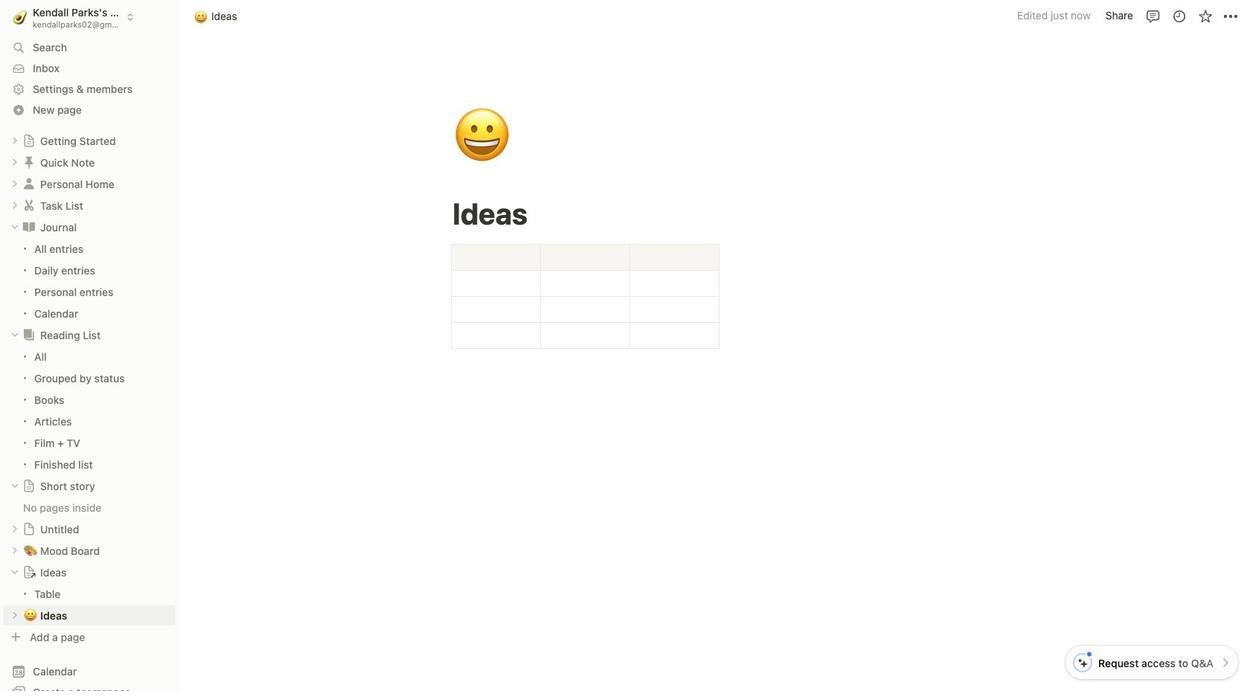 Task type: describe. For each thing, give the bounding box(es) containing it.
3 open image from the top
[[10, 611, 19, 620]]

😀 image
[[24, 607, 37, 624]]

1 open image from the top
[[10, 136, 19, 145]]

1 close image from the top
[[10, 482, 19, 491]]

🎨 image
[[24, 542, 37, 559]]

comments image
[[1146, 9, 1161, 23]]

group for second close icon from the bottom of the page
[[0, 238, 179, 324]]

group for 1st close icon from the bottom
[[0, 346, 179, 476]]



Task type: locate. For each thing, give the bounding box(es) containing it.
2 open image from the top
[[10, 158, 19, 167]]

0 vertical spatial group
[[0, 238, 179, 324]]

2 open image from the top
[[10, 201, 19, 210]]

change page icon image
[[22, 134, 36, 148], [22, 155, 36, 170], [22, 177, 36, 192], [22, 198, 36, 213], [22, 220, 36, 235], [22, 328, 36, 343], [22, 480, 36, 493], [22, 523, 36, 536], [22, 566, 36, 579]]

1 group from the top
[[0, 238, 179, 324]]

1 vertical spatial 😀 image
[[453, 98, 512, 174]]

2 close image from the top
[[10, 568, 19, 577]]

1 close image from the top
[[10, 223, 19, 232]]

0 vertical spatial open image
[[10, 180, 19, 189]]

1 vertical spatial group
[[0, 346, 179, 476]]

1 vertical spatial close image
[[10, 568, 19, 577]]

1 vertical spatial open image
[[10, 201, 19, 210]]

🥑 image
[[13, 8, 27, 26]]

1 open image from the top
[[10, 180, 19, 189]]

0 vertical spatial 😀 image
[[194, 8, 208, 25]]

close image
[[10, 482, 19, 491], [10, 568, 19, 577]]

close image
[[10, 223, 19, 232], [10, 331, 19, 340]]

open image
[[10, 180, 19, 189], [10, 201, 19, 210], [10, 611, 19, 620]]

group
[[0, 238, 179, 324], [0, 346, 179, 476]]

😀 image
[[194, 8, 208, 25], [453, 98, 512, 174]]

2 close image from the top
[[10, 331, 19, 340]]

0 horizontal spatial 😀 image
[[194, 8, 208, 25]]

open image
[[10, 136, 19, 145], [10, 158, 19, 167], [10, 525, 19, 534], [10, 547, 19, 556]]

1 horizontal spatial 😀 image
[[453, 98, 512, 174]]

2 group from the top
[[0, 346, 179, 476]]

4 open image from the top
[[10, 547, 19, 556]]

0 vertical spatial close image
[[10, 223, 19, 232]]

0 vertical spatial close image
[[10, 482, 19, 491]]

2 vertical spatial open image
[[10, 611, 19, 620]]

1 vertical spatial close image
[[10, 331, 19, 340]]

3 open image from the top
[[10, 525, 19, 534]]

updates image
[[1172, 9, 1187, 23]]

favorite image
[[1198, 9, 1213, 23]]



Task type: vqa. For each thing, say whether or not it's contained in the screenshot.
the leftmost 😀 icon
yes



